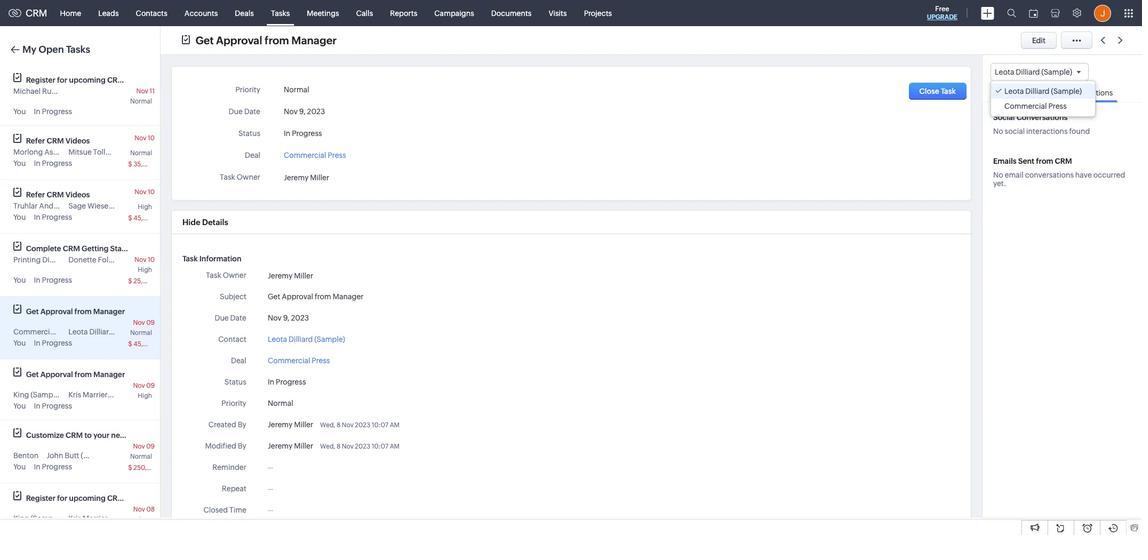 Task type: describe. For each thing, give the bounding box(es) containing it.
nov 10 for sage wieser (sample)
[[135, 188, 155, 196]]

and
[[39, 202, 54, 210]]

progress for john butt (sample)
[[42, 463, 72, 471]]

1 truhlar from the left
[[13, 202, 38, 210]]

for for register for upcoming crm webinars nov 08
[[57, 494, 67, 503]]

customize crm to your needs nov 09
[[26, 431, 155, 451]]

1 horizontal spatial approval
[[216, 34, 262, 46]]

task right close
[[942, 87, 957, 96]]

in progress for leota dilliard (sample)
[[34, 339, 72, 348]]

steps
[[138, 245, 157, 253]]

high for kris marrier (sample)
[[138, 392, 152, 400]]

0 vertical spatial priority
[[236, 85, 261, 94]]

king for get
[[13, 391, 29, 399]]

wieser
[[88, 202, 111, 210]]

created
[[209, 421, 236, 429]]

hide
[[183, 218, 201, 227]]

manager inside get approval from manager nov 09
[[93, 307, 125, 316]]

have
[[1076, 171, 1093, 179]]

social conversations no social interactions found
[[994, 113, 1091, 136]]

you for printing
[[13, 276, 26, 285]]

7 you from the top
[[13, 463, 26, 471]]

reminder
[[213, 463, 247, 472]]

foller
[[98, 256, 117, 264]]

edit button
[[1022, 32, 1058, 49]]

occurred
[[1094, 171, 1126, 179]]

in progress for sage wieser (sample)
[[34, 213, 72, 222]]

marrier for from
[[83, 391, 108, 399]]

1 vertical spatial commercial press link
[[268, 356, 330, 367]]

crm link
[[9, 7, 47, 19]]

1 vertical spatial task owner
[[206, 271, 247, 280]]

emails sent from crm no email conversations have occurred yet.
[[994, 157, 1126, 188]]

in for mitsue tollner (sample)
[[34, 159, 40, 168]]

mitsue tollner (sample)
[[68, 148, 149, 156]]

kris for upcoming
[[68, 515, 81, 523]]

wed, for modified by
[[320, 443, 336, 451]]

in for leota dilliard (sample)
[[34, 339, 40, 348]]

john butt (sample)
[[47, 452, 112, 460]]

from inside get approval from manager nov 09
[[74, 307, 92, 316]]

task information
[[183, 255, 242, 263]]

in for donette foller (sample)
[[34, 276, 40, 285]]

$ 250,000.00
[[128, 464, 170, 472]]

task down the task information on the left top of the page
[[206, 271, 221, 280]]

home
[[60, 9, 81, 17]]

timeline link
[[1016, 81, 1056, 102]]

leads link
[[90, 0, 127, 26]]

0 vertical spatial date
[[244, 107, 261, 116]]

visits
[[549, 9, 567, 17]]

register for upcoming crm webinars nov 11
[[26, 76, 160, 95]]

close
[[920, 87, 940, 96]]

wed, 8 nov 2023 10:07 am for modified by
[[320, 443, 400, 451]]

kris for from
[[68, 391, 81, 399]]

in progress for donette foller (sample)
[[34, 276, 72, 285]]

refer for truhlar
[[26, 191, 45, 199]]

time
[[229, 506, 247, 515]]

truhlar and truhlar attys
[[13, 202, 99, 210]]

1 vertical spatial get approval from manager
[[268, 293, 364, 301]]

leota up social
[[1005, 87, 1025, 96]]

my
[[22, 44, 36, 55]]

crm inside register for upcoming crm webinars nov 11
[[107, 76, 124, 84]]

09 for leota dilliard (sample)
[[146, 319, 155, 327]]

apporval
[[40, 370, 73, 379]]

no inside emails sent from crm no email conversations have occurred yet.
[[994, 171, 1004, 179]]

yet.
[[994, 179, 1007, 188]]

nov inside register for upcoming crm webinars nov 08
[[133, 506, 145, 514]]

progress for donette foller (sample)
[[42, 276, 72, 285]]

nov inside register for upcoming crm webinars nov 11
[[136, 88, 148, 95]]

complete crm getting started steps nov 10
[[26, 245, 157, 264]]

1 vertical spatial deal
[[231, 357, 247, 365]]

search element
[[1002, 0, 1023, 26]]

modified
[[205, 442, 236, 451]]

get inside get approval from manager nov 09
[[26, 307, 39, 316]]

open
[[39, 44, 64, 55]]

1 vertical spatial status
[[225, 378, 247, 387]]

campaigns link
[[426, 0, 483, 26]]

1 vertical spatial date
[[230, 314, 247, 322]]

1 horizontal spatial tasks
[[271, 9, 290, 17]]

35,000.00
[[134, 161, 166, 168]]

$ 25,000.00
[[128, 278, 166, 285]]

associates
[[44, 148, 82, 156]]

get right subject at the bottom of the page
[[268, 293, 280, 301]]

ruta
[[42, 87, 58, 96]]

(sample) inside field
[[1042, 68, 1073, 76]]

printing dimensions
[[13, 256, 83, 264]]

search image
[[1008, 9, 1017, 18]]

manager inside 'get apporval from manager nov 09'
[[93, 370, 125, 379]]

1 you from the top
[[13, 107, 26, 116]]

started
[[110, 245, 137, 253]]

1 vertical spatial due date
[[215, 314, 247, 322]]

high for sage wieser (sample)
[[138, 203, 152, 211]]

0 horizontal spatial 9,
[[283, 314, 290, 322]]

free
[[936, 5, 950, 13]]

information
[[199, 255, 242, 263]]

get apporval from manager nov 09
[[26, 370, 155, 390]]

accounts
[[185, 9, 218, 17]]

nov inside 'get apporval from manager nov 09'
[[133, 382, 145, 390]]

conversations
[[1026, 171, 1075, 179]]

in progress for mitsue tollner (sample)
[[34, 159, 72, 168]]

from up leota dilliard (sample) link
[[315, 293, 331, 301]]

morlong
[[13, 148, 43, 156]]

10 inside the complete crm getting started steps nov 10
[[148, 256, 155, 264]]

edit
[[1033, 36, 1046, 45]]

kris marrier (sample) for crm
[[68, 515, 140, 523]]

closed
[[204, 506, 228, 515]]

reports link
[[382, 0, 426, 26]]

dimensions
[[42, 256, 83, 264]]

accounts link
[[176, 0, 227, 26]]

sage
[[68, 202, 86, 210]]

benton
[[13, 452, 39, 460]]

(sample) inside 'michael ruta (sample) normal'
[[60, 87, 90, 96]]

45,000.00 for leota dilliard (sample)
[[134, 341, 166, 348]]

0 vertical spatial due
[[229, 107, 243, 116]]

documents link
[[483, 0, 541, 26]]

getting
[[82, 245, 109, 253]]

timeline
[[1021, 89, 1051, 97]]

$ 45,000.00 for sage wieser (sample)
[[128, 215, 166, 222]]

progress for leota dilliard (sample)
[[42, 339, 72, 348]]

register for upcoming crm webinars nov 08
[[26, 494, 160, 514]]

nov 10 for mitsue tollner (sample)
[[135, 135, 155, 142]]

michael ruta (sample) normal
[[13, 87, 152, 105]]

mitsue
[[68, 148, 92, 156]]

8 for modified by
[[337, 443, 341, 451]]

king (sample) for register
[[13, 515, 61, 523]]

task left information at the top left of the page
[[183, 255, 198, 263]]

refer crm videos for associates
[[26, 137, 90, 145]]

videos for mitsue
[[65, 137, 90, 145]]

modified by
[[205, 442, 247, 451]]

nov inside get approval from manager nov 09
[[133, 319, 145, 327]]

previous record image
[[1101, 37, 1106, 44]]

printing
[[13, 256, 41, 264]]

emails
[[994, 157, 1017, 166]]

deals
[[235, 9, 254, 17]]

home link
[[52, 0, 90, 26]]

john
[[47, 452, 63, 460]]

create menu element
[[975, 0, 1002, 26]]

(sample) inside tree
[[1052, 87, 1083, 96]]

0 vertical spatial deal
[[245, 151, 261, 160]]

campaigns
[[435, 9, 475, 17]]

documents
[[492, 9, 532, 17]]

by for created by
[[238, 421, 247, 429]]

king for register
[[13, 515, 29, 523]]

0 vertical spatial status
[[239, 129, 261, 138]]

11
[[150, 88, 155, 95]]

repeat
[[222, 485, 247, 493]]

in for john butt (sample)
[[34, 463, 40, 471]]

2 truhlar from the left
[[55, 202, 79, 210]]

0 vertical spatial owner
[[237, 173, 261, 182]]

from down tasks link
[[265, 34, 289, 46]]

wed, for created by
[[320, 422, 336, 429]]

visits link
[[541, 0, 576, 26]]

1 vertical spatial nov 9, 2023
[[268, 314, 309, 322]]

progress for kris marrier (sample)
[[42, 402, 72, 411]]

tollner
[[93, 148, 117, 156]]

crm inside register for upcoming crm webinars nov 08
[[107, 494, 124, 503]]

leads
[[98, 9, 119, 17]]

dilliard inside field
[[1017, 68, 1041, 76]]

leota down get approval from manager nov 09
[[68, 328, 88, 336]]

contacts
[[136, 9, 168, 17]]

10 for sage wieser (sample)
[[148, 188, 155, 196]]

marrier for upcoming
[[83, 515, 108, 523]]

sage wieser (sample)
[[68, 202, 144, 210]]

Leota Dilliard (Sample) field
[[991, 63, 1090, 81]]

butt
[[65, 452, 79, 460]]



Task type: locate. For each thing, give the bounding box(es) containing it.
conversations up interactions
[[1017, 113, 1068, 122]]

2 vertical spatial high
[[138, 392, 152, 400]]

2 vertical spatial 09
[[146, 443, 155, 451]]

2 for from the top
[[57, 494, 67, 503]]

0 horizontal spatial approval
[[40, 307, 73, 316]]

1 vertical spatial 45,000.00
[[134, 341, 166, 348]]

1 45,000.00 from the top
[[134, 215, 166, 222]]

upcoming for register for upcoming crm webinars nov 11
[[69, 76, 106, 84]]

$ for donette foller (sample)
[[128, 278, 132, 285]]

tasks right 'deals'
[[271, 9, 290, 17]]

3 high from the top
[[138, 392, 152, 400]]

approval up leota dilliard (sample) link
[[282, 293, 313, 301]]

nov inside the complete crm getting started steps nov 10
[[135, 256, 147, 264]]

close task link
[[909, 83, 967, 100]]

by for modified by
[[238, 442, 247, 451]]

videos for sage
[[65, 191, 90, 199]]

from down donette
[[74, 307, 92, 316]]

1 vertical spatial videos
[[65, 191, 90, 199]]

king (sample)
[[13, 391, 61, 399], [13, 515, 61, 523]]

2 am from the top
[[390, 443, 400, 451]]

leota up info link
[[996, 68, 1015, 76]]

10:07 for modified by
[[372, 443, 389, 451]]

2 nov 10 from the top
[[135, 188, 155, 196]]

refer
[[26, 137, 45, 145], [26, 191, 45, 199]]

progress for sage wieser (sample)
[[42, 213, 72, 222]]

normal inside 'michael ruta (sample) normal'
[[130, 98, 152, 105]]

0 vertical spatial task owner
[[220, 173, 261, 182]]

hide details
[[183, 218, 228, 227]]

1 king (sample) from the top
[[13, 391, 61, 399]]

get approval from manager nov 09
[[26, 307, 155, 327]]

tree
[[992, 81, 1096, 116]]

1 $ from the top
[[128, 161, 132, 168]]

2 wed, from the top
[[320, 443, 336, 451]]

you for king
[[13, 402, 26, 411]]

michael
[[13, 87, 41, 96]]

king (sample) for get
[[13, 391, 61, 399]]

refer for morlong
[[26, 137, 45, 145]]

refer crm videos for and
[[26, 191, 90, 199]]

marrier down register for upcoming crm webinars nov 08
[[83, 515, 108, 523]]

$ down sage wieser (sample)
[[128, 215, 132, 222]]

crm inside customize crm to your needs nov 09
[[66, 431, 83, 440]]

1 kris from the top
[[68, 391, 81, 399]]

0 vertical spatial commercial press link
[[284, 148, 346, 160]]

truhlar left 'and'
[[13, 202, 38, 210]]

nov 10 up "$ 35,000.00"
[[135, 135, 155, 142]]

tasks right open
[[66, 44, 90, 55]]

contact
[[218, 335, 247, 344]]

crm
[[26, 7, 47, 19], [107, 76, 124, 84], [47, 137, 64, 145], [1056, 157, 1073, 166], [47, 191, 64, 199], [63, 245, 80, 253], [66, 431, 83, 440], [107, 494, 124, 503]]

donette
[[68, 256, 97, 264]]

1 for from the top
[[57, 76, 67, 84]]

0 vertical spatial refer crm videos
[[26, 137, 90, 145]]

created by
[[209, 421, 247, 429]]

2 kris from the top
[[68, 515, 81, 523]]

1 10 from the top
[[148, 135, 155, 142]]

1 vertical spatial king (sample)
[[13, 515, 61, 523]]

2 marrier from the top
[[83, 515, 108, 523]]

3 you from the top
[[13, 213, 26, 222]]

0 vertical spatial approval
[[216, 34, 262, 46]]

1 wed, from the top
[[320, 422, 336, 429]]

in progress for kris marrier (sample)
[[34, 402, 72, 411]]

commercial press
[[1005, 102, 1068, 111], [284, 151, 346, 160], [13, 328, 76, 336], [268, 357, 330, 365]]

get approval from manager
[[196, 34, 337, 46], [268, 293, 364, 301]]

am for created by
[[390, 422, 400, 429]]

0 vertical spatial high
[[138, 203, 152, 211]]

8
[[337, 422, 341, 429], [337, 443, 341, 451]]

upgrade
[[928, 13, 958, 21]]

for inside register for upcoming crm webinars nov 11
[[57, 76, 67, 84]]

email
[[1006, 171, 1024, 179]]

0 vertical spatial 9,
[[299, 107, 306, 116]]

2 high from the top
[[138, 266, 152, 274]]

your
[[93, 431, 110, 440]]

2 8 from the top
[[337, 443, 341, 451]]

deals link
[[227, 0, 263, 26]]

1 vertical spatial 09
[[146, 382, 155, 390]]

calendar image
[[1030, 9, 1039, 17]]

kris marrier (sample) down register for upcoming crm webinars nov 08
[[68, 515, 140, 523]]

get down printing
[[26, 307, 39, 316]]

get approval from manager up leota dilliard (sample) link
[[268, 293, 364, 301]]

2 upcoming from the top
[[69, 494, 106, 503]]

0 vertical spatial register
[[26, 76, 56, 84]]

1 vertical spatial for
[[57, 494, 67, 503]]

1 vertical spatial conversations
[[1017, 113, 1068, 122]]

1 refer from the top
[[26, 137, 45, 145]]

0 vertical spatial 45,000.00
[[134, 215, 166, 222]]

1 vertical spatial 10
[[148, 188, 155, 196]]

250,000.00
[[134, 464, 170, 472]]

25,000.00
[[134, 278, 166, 285]]

by right modified
[[238, 442, 247, 451]]

0 vertical spatial nov 9, 2023
[[284, 107, 325, 116]]

$ for john butt (sample)
[[128, 464, 132, 472]]

webinars inside register for upcoming crm webinars nov 11
[[126, 76, 160, 84]]

refer crm videos up truhlar and truhlar attys
[[26, 191, 90, 199]]

1 vertical spatial no
[[994, 171, 1004, 179]]

from inside 'get apporval from manager nov 09'
[[75, 370, 92, 379]]

10:07 for created by
[[372, 422, 389, 429]]

1 vertical spatial king
[[13, 515, 29, 523]]

1 vertical spatial marrier
[[83, 515, 108, 523]]

manager
[[292, 34, 337, 46], [333, 293, 364, 301], [93, 307, 125, 316], [93, 370, 125, 379]]

2 $ 45,000.00 from the top
[[128, 341, 166, 348]]

1 horizontal spatial truhlar
[[55, 202, 79, 210]]

$ down get approval from manager nov 09
[[128, 341, 132, 348]]

$ 45,000.00 for leota dilliard (sample)
[[128, 341, 166, 348]]

calls
[[356, 9, 373, 17]]

free upgrade
[[928, 5, 958, 21]]

2 vertical spatial approval
[[40, 307, 73, 316]]

10 up 35,000.00
[[148, 135, 155, 142]]

get inside 'get apporval from manager nov 09'
[[26, 370, 39, 379]]

45,000.00 for sage wieser (sample)
[[134, 215, 166, 222]]

$ left the 250,000.00
[[128, 464, 132, 472]]

webinars for register for upcoming crm webinars nov 11
[[126, 76, 160, 84]]

5 $ from the top
[[128, 464, 132, 472]]

10 down 35,000.00
[[148, 188, 155, 196]]

upcoming inside register for upcoming crm webinars nov 08
[[69, 494, 106, 503]]

for down john at the bottom left of page
[[57, 494, 67, 503]]

0 vertical spatial kris marrier (sample)
[[68, 391, 140, 399]]

$ left 25,000.00
[[128, 278, 132, 285]]

for up 'ruta'
[[57, 76, 67, 84]]

my open tasks
[[22, 44, 90, 55]]

0 vertical spatial 10
[[148, 135, 155, 142]]

from inside emails sent from crm no email conversations have occurred yet.
[[1037, 157, 1054, 166]]

1 high from the top
[[138, 203, 152, 211]]

truhlar
[[13, 202, 38, 210], [55, 202, 79, 210]]

0 vertical spatial 8
[[337, 422, 341, 429]]

1 vertical spatial by
[[238, 442, 247, 451]]

1 nov 10 from the top
[[135, 135, 155, 142]]

2 king from the top
[[13, 515, 29, 523]]

task owner up details
[[220, 173, 261, 182]]

2 videos from the top
[[65, 191, 90, 199]]

due date
[[229, 107, 261, 116], [215, 314, 247, 322]]

in
[[34, 107, 40, 116], [284, 129, 291, 138], [34, 159, 40, 168], [34, 213, 40, 222], [34, 276, 40, 285], [34, 339, 40, 348], [268, 378, 275, 387], [34, 402, 40, 411], [34, 463, 40, 471]]

nov
[[136, 88, 148, 95], [284, 107, 298, 116], [135, 135, 147, 142], [135, 188, 147, 196], [135, 256, 147, 264], [268, 314, 282, 322], [133, 319, 145, 327], [133, 382, 145, 390], [342, 422, 354, 429], [133, 443, 145, 451], [342, 443, 354, 451], [133, 506, 145, 514]]

refer crm videos up the associates
[[26, 137, 90, 145]]

tasks link
[[263, 0, 299, 26]]

conversations up found
[[1064, 89, 1114, 97]]

webinars up 11
[[126, 76, 160, 84]]

8 for created by
[[337, 422, 341, 429]]

info link
[[989, 81, 1013, 102]]

no down social
[[994, 127, 1004, 136]]

projects link
[[576, 0, 621, 26]]

leota
[[996, 68, 1015, 76], [1005, 87, 1025, 96], [68, 328, 88, 336], [268, 335, 287, 344]]

profile element
[[1089, 0, 1118, 26]]

2 refer crm videos from the top
[[26, 191, 90, 199]]

register
[[26, 76, 56, 84], [26, 494, 56, 503]]

webinars up the 08
[[126, 494, 160, 503]]

0 vertical spatial marrier
[[83, 391, 108, 399]]

no down emails
[[994, 171, 1004, 179]]

1 vertical spatial owner
[[223, 271, 247, 280]]

1 09 from the top
[[146, 319, 155, 327]]

get down accounts
[[196, 34, 214, 46]]

from up conversations
[[1037, 157, 1054, 166]]

0 vertical spatial upcoming
[[69, 76, 106, 84]]

refer up 'and'
[[26, 191, 45, 199]]

task
[[942, 87, 957, 96], [220, 173, 235, 182], [183, 255, 198, 263], [206, 271, 221, 280]]

0 vertical spatial wed,
[[320, 422, 336, 429]]

task owner down information at the top left of the page
[[206, 271, 247, 280]]

social
[[1006, 127, 1026, 136]]

status
[[239, 129, 261, 138], [225, 378, 247, 387]]

1 videos from the top
[[65, 137, 90, 145]]

approval inside get approval from manager nov 09
[[40, 307, 73, 316]]

kris marrier (sample) down 'get apporval from manager nov 09'
[[68, 391, 140, 399]]

1 wed, 8 nov 2023 10:07 am from the top
[[320, 422, 400, 429]]

1 vertical spatial upcoming
[[69, 494, 106, 503]]

needs
[[111, 431, 133, 440]]

tree containing leota dilliard (sample)
[[992, 81, 1096, 116]]

2 register from the top
[[26, 494, 56, 503]]

1 horizontal spatial 9,
[[299, 107, 306, 116]]

$ for mitsue tollner (sample)
[[128, 161, 132, 168]]

0 vertical spatial due date
[[229, 107, 261, 116]]

progress for mitsue tollner (sample)
[[42, 159, 72, 168]]

next record image
[[1119, 37, 1126, 44]]

0 vertical spatial am
[[390, 422, 400, 429]]

you for truhlar
[[13, 213, 26, 222]]

1 vertical spatial refer
[[26, 191, 45, 199]]

1 vertical spatial am
[[390, 443, 400, 451]]

0 vertical spatial 10:07
[[372, 422, 389, 429]]

1 vertical spatial nov 10
[[135, 188, 155, 196]]

1 upcoming from the top
[[69, 76, 106, 84]]

0 vertical spatial king (sample)
[[13, 391, 61, 399]]

am for modified by
[[390, 443, 400, 451]]

$ left 35,000.00
[[128, 161, 132, 168]]

1 register from the top
[[26, 76, 56, 84]]

0 vertical spatial tasks
[[271, 9, 290, 17]]

register down john at the bottom left of page
[[26, 494, 56, 503]]

leota inside field
[[996, 68, 1015, 76]]

date
[[244, 107, 261, 116], [230, 314, 247, 322]]

0 vertical spatial 09
[[146, 319, 155, 327]]

register up 'ruta'
[[26, 76, 56, 84]]

1 vertical spatial webinars
[[126, 494, 160, 503]]

attys
[[81, 202, 99, 210]]

09 inside get approval from manager nov 09
[[146, 319, 155, 327]]

in for sage wieser (sample)
[[34, 213, 40, 222]]

$ for leota dilliard (sample)
[[128, 341, 132, 348]]

refer up the morlong
[[26, 137, 45, 145]]

sent
[[1019, 157, 1035, 166]]

to
[[84, 431, 92, 440]]

wed, 8 nov 2023 10:07 am for created by
[[320, 422, 400, 429]]

1 vertical spatial approval
[[282, 293, 313, 301]]

0 vertical spatial webinars
[[126, 76, 160, 84]]

upcoming
[[69, 76, 106, 84], [69, 494, 106, 503]]

1 vertical spatial refer crm videos
[[26, 191, 90, 199]]

2 09 from the top
[[146, 382, 155, 390]]

kris down register for upcoming crm webinars nov 08
[[68, 515, 81, 523]]

1 webinars from the top
[[126, 76, 160, 84]]

leota right contact
[[268, 335, 287, 344]]

2 no from the top
[[994, 171, 1004, 179]]

you
[[13, 107, 26, 116], [13, 159, 26, 168], [13, 213, 26, 222], [13, 276, 26, 285], [13, 339, 26, 348], [13, 402, 26, 411], [13, 463, 26, 471]]

for for register for upcoming crm webinars nov 11
[[57, 76, 67, 84]]

1 refer crm videos from the top
[[26, 137, 90, 145]]

by right created
[[238, 421, 247, 429]]

register for register for upcoming crm webinars nov 08
[[26, 494, 56, 503]]

0 vertical spatial king
[[13, 391, 29, 399]]

1 vertical spatial 9,
[[283, 314, 290, 322]]

2 kris marrier (sample) from the top
[[68, 515, 140, 523]]

0 vertical spatial $ 45,000.00
[[128, 215, 166, 222]]

task owner
[[220, 173, 261, 182], [206, 271, 247, 280]]

profile image
[[1095, 5, 1112, 22]]

you for morlong
[[13, 159, 26, 168]]

videos
[[65, 137, 90, 145], [65, 191, 90, 199]]

kris marrier (sample) for manager
[[68, 391, 140, 399]]

2 king (sample) from the top
[[13, 515, 61, 523]]

social
[[994, 113, 1016, 122]]

0 vertical spatial wed, 8 nov 2023 10:07 am
[[320, 422, 400, 429]]

videos up mitsue
[[65, 137, 90, 145]]

2 by from the top
[[238, 442, 247, 451]]

9,
[[299, 107, 306, 116], [283, 314, 290, 322]]

1 vertical spatial 8
[[337, 443, 341, 451]]

webinars for register for upcoming crm webinars nov 08
[[126, 494, 160, 503]]

subject
[[220, 293, 247, 301]]

donette foller (sample)
[[68, 256, 150, 264]]

get left apporval on the left of the page
[[26, 370, 39, 379]]

1 vertical spatial priority
[[222, 399, 247, 408]]

0 horizontal spatial tasks
[[66, 44, 90, 55]]

0 vertical spatial kris
[[68, 391, 81, 399]]

high
[[138, 203, 152, 211], [138, 266, 152, 274], [138, 392, 152, 400]]

2 45,000.00 from the top
[[134, 341, 166, 348]]

reports
[[390, 9, 418, 17]]

get approval from manager down tasks link
[[196, 34, 337, 46]]

2 10 from the top
[[148, 188, 155, 196]]

2 you from the top
[[13, 159, 26, 168]]

2 horizontal spatial approval
[[282, 293, 313, 301]]

1 vertical spatial $ 45,000.00
[[128, 341, 166, 348]]

wed, 8 nov 2023 10:07 am
[[320, 422, 400, 429], [320, 443, 400, 451]]

1 am from the top
[[390, 422, 400, 429]]

meetings
[[307, 9, 339, 17]]

09 inside customize crm to your needs nov 09
[[146, 443, 155, 451]]

1 marrier from the top
[[83, 391, 108, 399]]

0 vertical spatial videos
[[65, 137, 90, 145]]

conversations
[[1064, 89, 1114, 97], [1017, 113, 1068, 122]]

upcoming for register for upcoming crm webinars nov 08
[[69, 494, 106, 503]]

low
[[140, 516, 152, 524]]

meetings link
[[299, 0, 348, 26]]

1 kris marrier (sample) from the top
[[68, 391, 140, 399]]

0 vertical spatial refer
[[26, 137, 45, 145]]

interactions
[[1027, 127, 1069, 136]]

2 wed, 8 nov 2023 10:07 am from the top
[[320, 443, 400, 451]]

10 for mitsue tollner (sample)
[[148, 135, 155, 142]]

in for kris marrier (sample)
[[34, 402, 40, 411]]

0 vertical spatial for
[[57, 76, 67, 84]]

nov inside customize crm to your needs nov 09
[[133, 443, 145, 451]]

4 you from the top
[[13, 276, 26, 285]]

2 10:07 from the top
[[372, 443, 389, 451]]

5 you from the top
[[13, 339, 26, 348]]

leota dilliard (sample) link
[[268, 334, 345, 345]]

1 no from the top
[[994, 127, 1004, 136]]

2 refer from the top
[[26, 191, 45, 199]]

upcoming down john butt (sample)
[[69, 494, 106, 503]]

info
[[994, 89, 1008, 97]]

no inside social conversations no social interactions found
[[994, 127, 1004, 136]]

0 vertical spatial nov 10
[[135, 135, 155, 142]]

kris
[[68, 391, 81, 399], [68, 515, 81, 523]]

1 vertical spatial kris
[[68, 515, 81, 523]]

jeremy
[[284, 174, 309, 182], [268, 272, 293, 280], [268, 421, 293, 429], [268, 442, 293, 451]]

10 down steps
[[148, 256, 155, 264]]

from right apporval on the left of the page
[[75, 370, 92, 379]]

0 horizontal spatial truhlar
[[13, 202, 38, 210]]

1 vertical spatial register
[[26, 494, 56, 503]]

1 8 from the top
[[337, 422, 341, 429]]

upcoming inside register for upcoming crm webinars nov 11
[[69, 76, 106, 84]]

calls link
[[348, 0, 382, 26]]

3 $ from the top
[[128, 278, 132, 285]]

1 vertical spatial high
[[138, 266, 152, 274]]

3 09 from the top
[[146, 443, 155, 451]]

0 vertical spatial conversations
[[1064, 89, 1114, 97]]

crm inside emails sent from crm no email conversations have occurred yet.
[[1056, 157, 1073, 166]]

for inside register for upcoming crm webinars nov 08
[[57, 494, 67, 503]]

10
[[148, 135, 155, 142], [148, 188, 155, 196], [148, 256, 155, 264]]

1 vertical spatial due
[[215, 314, 229, 322]]

approval down dimensions
[[40, 307, 73, 316]]

09 inside 'get apporval from manager nov 09'
[[146, 382, 155, 390]]

register inside register for upcoming crm webinars nov 08
[[26, 494, 56, 503]]

1 king from the top
[[13, 391, 29, 399]]

2 vertical spatial 10
[[148, 256, 155, 264]]

6 you from the top
[[13, 402, 26, 411]]

1 vertical spatial wed,
[[320, 443, 336, 451]]

0 vertical spatial by
[[238, 421, 247, 429]]

videos up the sage
[[65, 191, 90, 199]]

create menu image
[[982, 7, 995, 19]]

1 vertical spatial 10:07
[[372, 443, 389, 451]]

leota dilliard (sample)
[[996, 68, 1073, 76], [1005, 87, 1083, 96], [68, 328, 146, 336], [268, 335, 345, 344]]

4 $ from the top
[[128, 341, 132, 348]]

leota dilliard (sample) inside field
[[996, 68, 1073, 76]]

jeremy miller
[[284, 174, 330, 182], [268, 272, 313, 280], [268, 421, 313, 429], [268, 442, 313, 451]]

0 vertical spatial no
[[994, 127, 1004, 136]]

2 $ from the top
[[128, 215, 132, 222]]

1 vertical spatial kris marrier (sample)
[[68, 515, 140, 523]]

1 10:07 from the top
[[372, 422, 389, 429]]

nov 10
[[135, 135, 155, 142], [135, 188, 155, 196]]

high for donette foller (sample)
[[138, 266, 152, 274]]

conversations inside social conversations no social interactions found
[[1017, 113, 1068, 122]]

approval down deals link
[[216, 34, 262, 46]]

register for register for upcoming crm webinars nov 11
[[26, 76, 56, 84]]

1 $ 45,000.00 from the top
[[128, 215, 166, 222]]

for
[[57, 76, 67, 84], [57, 494, 67, 503]]

conversations link
[[1059, 81, 1119, 103]]

deal
[[245, 151, 261, 160], [231, 357, 247, 365]]

kris down 'get apporval from manager nov 09'
[[68, 391, 81, 399]]

you for commercial
[[13, 339, 26, 348]]

45,000.00
[[134, 215, 166, 222], [134, 341, 166, 348]]

1 vertical spatial wed, 8 nov 2023 10:07 am
[[320, 443, 400, 451]]

crm inside the complete crm getting started steps nov 10
[[63, 245, 80, 253]]

1 vertical spatial tasks
[[66, 44, 90, 55]]

truhlar right 'and'
[[55, 202, 79, 210]]

task up details
[[220, 173, 235, 182]]

press
[[1049, 102, 1068, 111], [328, 151, 346, 160], [57, 328, 76, 336], [312, 357, 330, 365]]

1 by from the top
[[238, 421, 247, 429]]

webinars inside register for upcoming crm webinars nov 08
[[126, 494, 160, 503]]

3 10 from the top
[[148, 256, 155, 264]]

nov 10 down "$ 35,000.00"
[[135, 188, 155, 196]]

contacts link
[[127, 0, 176, 26]]

register inside register for upcoming crm webinars nov 11
[[26, 76, 56, 84]]

$
[[128, 161, 132, 168], [128, 215, 132, 222], [128, 278, 132, 285], [128, 341, 132, 348], [128, 464, 132, 472]]

2 webinars from the top
[[126, 494, 160, 503]]

$ 35,000.00
[[128, 161, 166, 168]]

0 vertical spatial get approval from manager
[[196, 34, 337, 46]]

tasks
[[271, 9, 290, 17], [66, 44, 90, 55]]

in progress for john butt (sample)
[[34, 463, 72, 471]]

09 for kris marrier (sample)
[[146, 382, 155, 390]]

upcoming up 'michael ruta (sample) normal'
[[69, 76, 106, 84]]

marrier down 'get apporval from manager nov 09'
[[83, 391, 108, 399]]

$ for sage wieser (sample)
[[128, 215, 132, 222]]



Task type: vqa. For each thing, say whether or not it's contained in the screenshot.
No records found related to Activities
no



